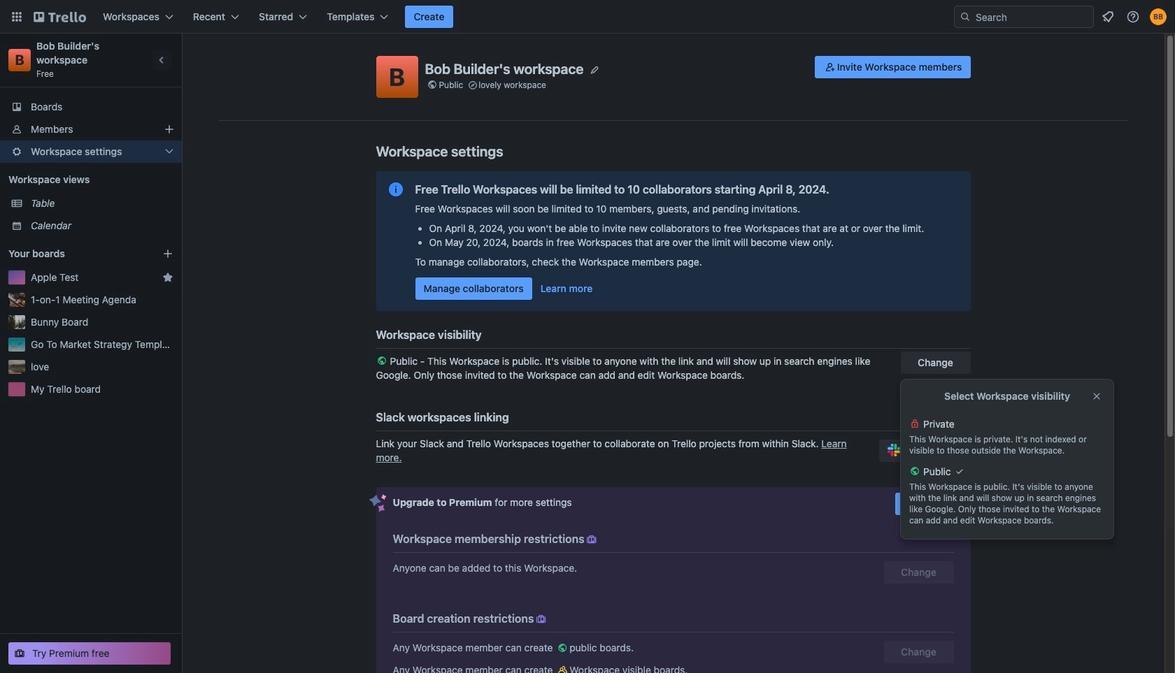 Task type: vqa. For each thing, say whether or not it's contained in the screenshot.
Primary element
yes



Task type: describe. For each thing, give the bounding box(es) containing it.
2 sm image from the top
[[556, 664, 570, 674]]

close popover image
[[1091, 391, 1102, 402]]

0 vertical spatial sm image
[[823, 60, 837, 74]]

bob builder (bobbuilder40) image
[[1150, 8, 1167, 25]]

workspace navigation collapse icon image
[[152, 50, 172, 70]]

Search field
[[971, 6, 1093, 27]]

back to home image
[[34, 6, 86, 28]]

primary element
[[0, 0, 1175, 34]]



Task type: locate. For each thing, give the bounding box(es) containing it.
open information menu image
[[1126, 10, 1140, 24]]

sparkle image
[[369, 495, 386, 513]]

switch to… image
[[10, 10, 24, 24]]

add board image
[[162, 248, 173, 260]]

1 vertical spatial sm image
[[556, 664, 570, 674]]

1 horizontal spatial sm image
[[585, 533, 599, 547]]

sm image
[[556, 641, 570, 655], [556, 664, 570, 674]]

1 vertical spatial sm image
[[585, 533, 599, 547]]

0 horizontal spatial sm image
[[534, 613, 548, 627]]

search image
[[960, 11, 971, 22]]

your boards with 6 items element
[[8, 246, 141, 262]]

starred icon image
[[162, 272, 173, 283]]

2 horizontal spatial sm image
[[823, 60, 837, 74]]

2 vertical spatial sm image
[[534, 613, 548, 627]]

0 notifications image
[[1100, 8, 1116, 25]]

1 sm image from the top
[[556, 641, 570, 655]]

sm image
[[823, 60, 837, 74], [585, 533, 599, 547], [534, 613, 548, 627]]

0 vertical spatial sm image
[[556, 641, 570, 655]]



